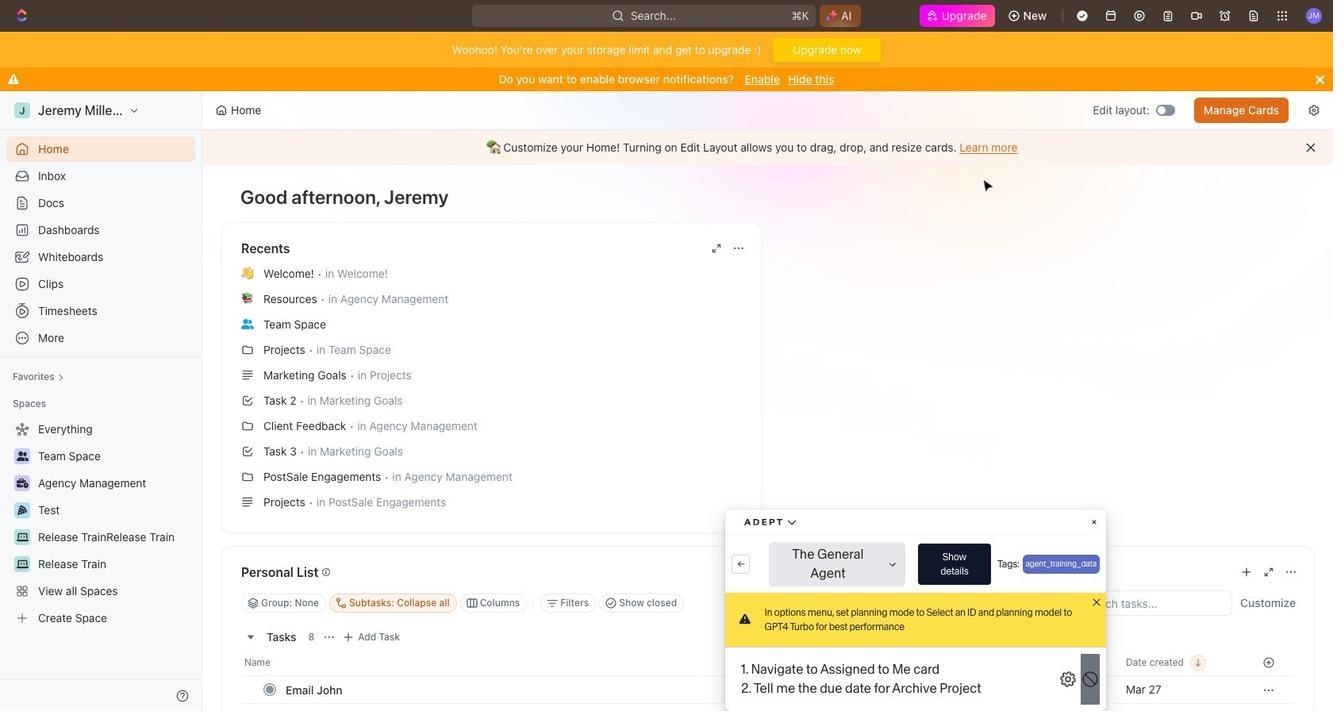 Task type: vqa. For each thing, say whether or not it's contained in the screenshot.
sidebar Navigation
yes



Task type: locate. For each thing, give the bounding box(es) containing it.
business time image
[[16, 479, 28, 488]]

sidebar navigation
[[0, 91, 206, 711]]

user group image
[[241, 319, 254, 329]]

laptop code image
[[16, 560, 28, 569]]

alert
[[202, 130, 1333, 165]]

2 set priority image from the top
[[990, 703, 1117, 711]]

pizza slice image
[[17, 506, 27, 515]]

set priority image
[[990, 675, 1117, 704], [990, 703, 1117, 711]]

tree
[[6, 417, 195, 631]]

1 set priority image from the top
[[990, 675, 1117, 704]]



Task type: describe. For each thing, give the bounding box(es) containing it.
tree inside sidebar navigation
[[6, 417, 195, 631]]

jeremy miller's workspace, , element
[[14, 102, 30, 118]]

laptop code image
[[16, 533, 28, 542]]

Search tasks... text field
[[1073, 591, 1232, 615]]

user group image
[[16, 452, 28, 461]]



